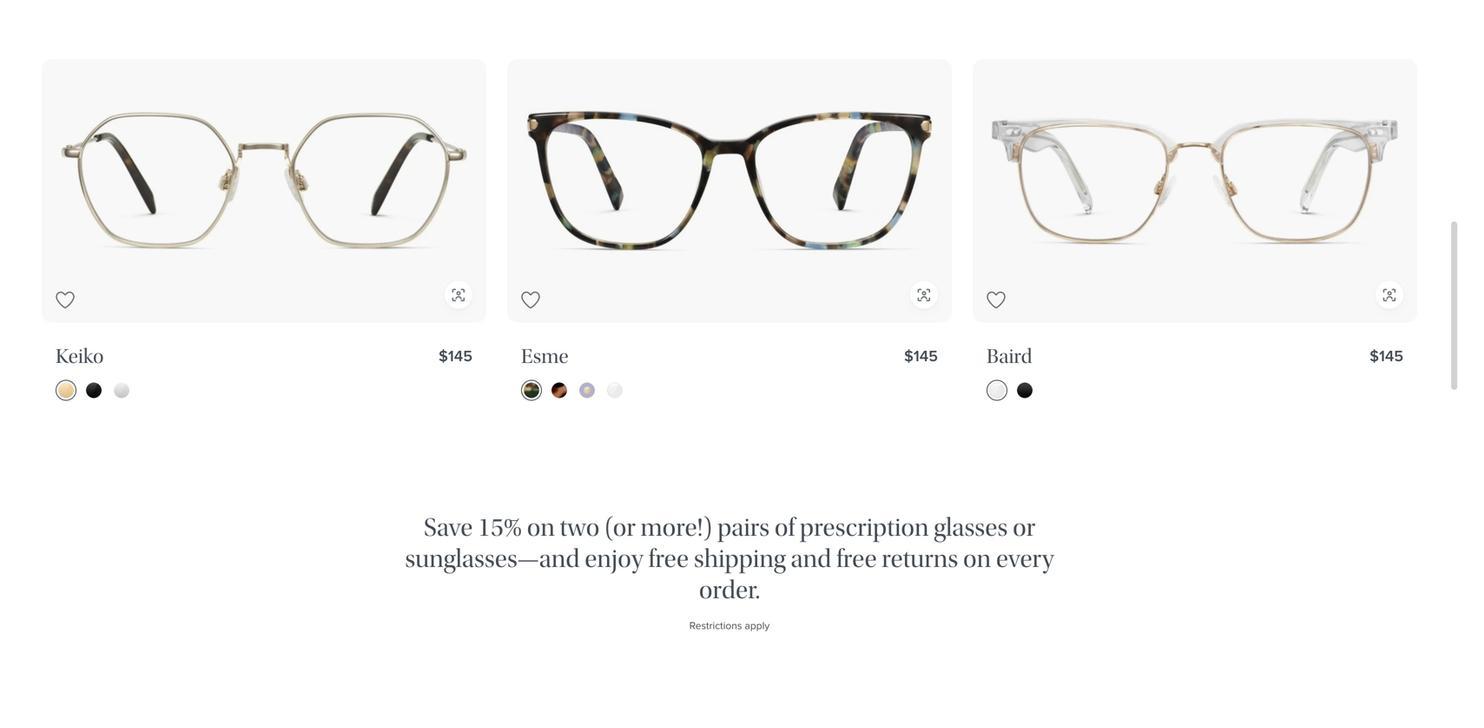Task type: describe. For each thing, give the bounding box(es) containing it.
baird link
[[987, 343, 1032, 369]]

1 free from the left
[[648, 544, 689, 573]]

style options for keiko option group
[[56, 380, 472, 401]]

keiko link
[[56, 343, 104, 369]]

restrictions
[[689, 618, 742, 633]]

Esme Aventurine Tortoise with Polished Gold button
[[524, 382, 539, 398]]

returns
[[882, 544, 958, 573]]

$145 for esme
[[904, 344, 938, 367]]

Keiko Polished Gold button
[[58, 382, 74, 398]]

Keiko Polished Silver button
[[114, 382, 129, 398]]

save 15% on two (or more!) pairs of prescription glasses or sunglasses—and enjoy free shipping and free returns on every order.
[[405, 513, 1054, 605]]

esme aventurine tortoise with polished gold image inside 'style options for esme' option group
[[524, 382, 539, 398]]

shipping
[[694, 544, 786, 573]]

sunglasses—and
[[405, 544, 580, 573]]

baird crystal with polished gold image inside style options for baird option group
[[989, 382, 1005, 398]]

(or
[[604, 513, 636, 542]]

save
[[424, 513, 473, 542]]

style options for baird option group
[[987, 380, 1403, 401]]

apply
[[745, 618, 770, 633]]

Esme Bellflower Crystal with Polished Gold button
[[579, 382, 595, 398]]

Keiko Brushed Ink button
[[86, 382, 102, 398]]

$145 for baird
[[1370, 344, 1403, 367]]

keiko polished gold image
[[59, 108, 469, 253]]



Task type: locate. For each thing, give the bounding box(es) containing it.
pairs
[[717, 513, 770, 542]]

2 $145 from the left
[[904, 344, 938, 367]]

0 vertical spatial on
[[527, 513, 555, 542]]

glasses
[[934, 513, 1008, 542]]

Baird Jet Black with Polished Gold button
[[1017, 382, 1033, 398]]

1 horizontal spatial $145
[[904, 344, 938, 367]]

esme link
[[521, 343, 569, 369]]

keiko polished gold image
[[58, 382, 74, 398]]

1 horizontal spatial free
[[836, 544, 877, 573]]

keiko
[[56, 345, 104, 368]]

free down more!)
[[648, 544, 689, 573]]

and
[[791, 544, 831, 573]]

every
[[996, 544, 1054, 573]]

order.
[[699, 575, 760, 605]]

prescription
[[800, 513, 929, 542]]

esme
[[521, 345, 569, 368]]

2 horizontal spatial $145
[[1370, 344, 1403, 367]]

free down prescription
[[836, 544, 877, 573]]

baird
[[987, 345, 1032, 368]]

enjoy
[[585, 544, 643, 573]]

1 $145 from the left
[[439, 344, 472, 367]]

Esme Sesame Tortoise button
[[552, 382, 567, 398]]

baird crystal with polished gold image
[[990, 108, 1400, 253], [989, 382, 1005, 398]]

1 horizontal spatial on
[[963, 544, 991, 573]]

3 $145 from the left
[[1370, 344, 1403, 367]]

more!)
[[640, 513, 713, 542]]

1 vertical spatial esme aventurine tortoise with polished gold image
[[524, 382, 539, 398]]

on down the glasses on the right bottom of page
[[963, 544, 991, 573]]

15%
[[478, 513, 522, 542]]

0 horizontal spatial free
[[648, 544, 689, 573]]

0 horizontal spatial $145
[[439, 344, 472, 367]]

1 vertical spatial on
[[963, 544, 991, 573]]

0 vertical spatial baird crystal with polished gold image
[[990, 108, 1400, 253]]

restrictions apply
[[689, 618, 770, 633]]

esme aventurine tortoise with polished gold image
[[525, 108, 935, 253], [524, 382, 539, 398]]

0 horizontal spatial on
[[527, 513, 555, 542]]

1 vertical spatial baird crystal with polished gold image
[[989, 382, 1005, 398]]

two
[[560, 513, 600, 542]]

0 vertical spatial esme aventurine tortoise with polished gold image
[[525, 108, 935, 253]]

Esme Crystal button
[[607, 382, 623, 398]]

2 free from the left
[[836, 544, 877, 573]]

or
[[1013, 513, 1035, 542]]

Baird Crystal with Polished Gold button
[[989, 382, 1005, 398]]

on left "two"
[[527, 513, 555, 542]]

free
[[648, 544, 689, 573], [836, 544, 877, 573]]

of
[[775, 513, 795, 542]]

on
[[527, 513, 555, 542], [963, 544, 991, 573]]

style options for esme option group
[[521, 380, 938, 401]]

$145 for keiko
[[439, 344, 472, 367]]

$145
[[439, 344, 472, 367], [904, 344, 938, 367], [1370, 344, 1403, 367]]



Task type: vqa. For each thing, say whether or not it's contained in the screenshot.
and the Dilation
no



